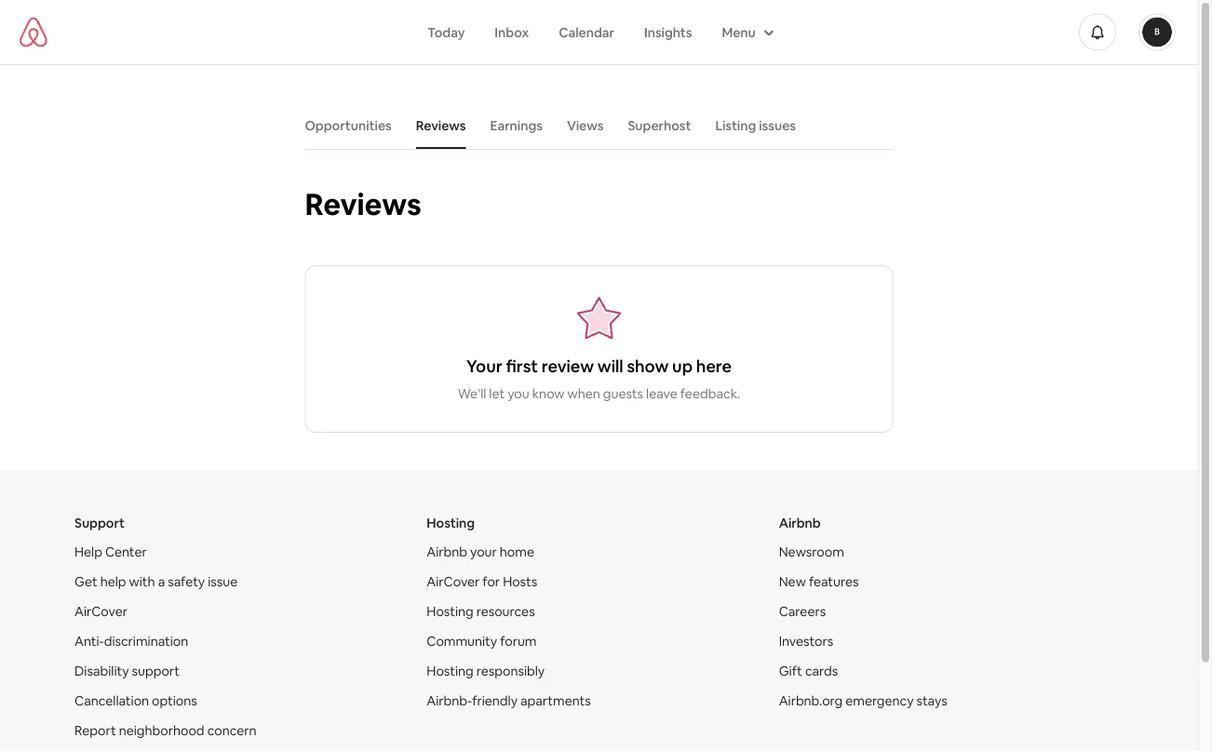 Task type: vqa. For each thing, say whether or not it's contained in the screenshot.
guests
yes



Task type: describe. For each thing, give the bounding box(es) containing it.
for
[[483, 574, 500, 591]]

cards
[[806, 663, 839, 680]]

1 vertical spatial reviews
[[305, 184, 422, 224]]

tab list containing opportunities
[[296, 102, 894, 149]]

insights
[[645, 24, 693, 41]]

feedback.
[[681, 386, 741, 402]]

community forum
[[427, 634, 537, 650]]

neighborhood
[[119, 723, 205, 740]]

careers
[[779, 604, 827, 621]]

new features link
[[779, 574, 859, 591]]

let
[[489, 386, 505, 402]]

inbox
[[495, 24, 529, 41]]

get
[[75, 574, 98, 591]]

cancellation options link
[[75, 693, 197, 710]]

up
[[673, 356, 693, 378]]

community
[[427, 634, 498, 650]]

calendar
[[559, 24, 615, 41]]

show
[[627, 356, 669, 378]]

help
[[100, 574, 126, 591]]

hosts
[[503, 574, 538, 591]]

help center link
[[75, 544, 147, 561]]

airbnb-
[[427, 693, 473, 710]]

get help with a safety issue link
[[75, 574, 238, 591]]

get help with a safety issue
[[75, 574, 238, 591]]

your
[[471, 544, 497, 561]]

reviews inside button
[[416, 117, 466, 134]]

cancellation options
[[75, 693, 197, 710]]

aircover for aircover 'link'
[[75, 604, 128, 621]]

support
[[132, 663, 180, 680]]

earnings button
[[481, 108, 552, 143]]

earnings
[[491, 117, 543, 134]]

airbnb.org emergency stays link
[[779, 693, 948, 710]]

hosting for hosting resources
[[427, 604, 474, 621]]

main navigation menu image
[[1143, 17, 1173, 47]]

center
[[105, 544, 147, 561]]

here
[[697, 356, 732, 378]]

airbnb for airbnb your home
[[427, 544, 468, 561]]

support
[[75, 515, 125, 532]]

friendly
[[473, 693, 518, 710]]

investors
[[779, 634, 834, 650]]

menu
[[722, 24, 756, 41]]

emergency
[[846, 693, 914, 710]]

opportunities
[[305, 117, 392, 134]]

opportunities button
[[296, 108, 401, 143]]

report neighborhood concern
[[75, 723, 257, 740]]

leave
[[647, 386, 678, 402]]

apartments
[[521, 693, 591, 710]]

issues
[[759, 117, 797, 134]]

stays
[[917, 693, 948, 710]]

airbnb for airbnb
[[779, 515, 821, 532]]

hosting for hosting
[[427, 515, 475, 532]]

calendar link
[[544, 14, 630, 50]]

reviews button
[[407, 108, 476, 143]]

airbnb-friendly apartments link
[[427, 693, 591, 710]]

a
[[158, 574, 165, 591]]

views button
[[558, 108, 613, 143]]

menu button
[[707, 14, 786, 50]]

concern
[[207, 723, 257, 740]]

options
[[152, 693, 197, 710]]



Task type: locate. For each thing, give the bounding box(es) containing it.
with
[[129, 574, 155, 591]]

we'll
[[458, 386, 487, 402]]

airbnb.org
[[779, 693, 843, 710]]

insights link
[[630, 14, 707, 50]]

1 vertical spatial airbnb
[[427, 544, 468, 561]]

hosting resources
[[427, 604, 535, 621]]

0 vertical spatial aircover
[[427, 574, 480, 591]]

issue
[[208, 574, 238, 591]]

cancellation
[[75, 693, 149, 710]]

hosting responsibly
[[427, 663, 545, 680]]

disability support link
[[75, 663, 180, 680]]

hosting
[[427, 515, 475, 532], [427, 604, 474, 621], [427, 663, 474, 680]]

airbnb.org emergency stays
[[779, 693, 948, 710]]

will
[[598, 356, 624, 378]]

1 horizontal spatial aircover
[[427, 574, 480, 591]]

1 hosting from the top
[[427, 515, 475, 532]]

reviews
[[416, 117, 466, 134], [305, 184, 422, 224]]

0 horizontal spatial aircover
[[75, 604, 128, 621]]

investors link
[[779, 634, 834, 650]]

1 vertical spatial hosting
[[427, 604, 474, 621]]

3 hosting from the top
[[427, 663, 474, 680]]

new
[[779, 574, 807, 591]]

help
[[75, 544, 102, 561]]

community forum link
[[427, 634, 537, 650]]

new features
[[779, 574, 859, 591]]

anti-discrimination link
[[75, 634, 188, 650]]

airbnb your home
[[427, 544, 535, 561]]

hosting responsibly link
[[427, 663, 545, 680]]

home
[[500, 544, 535, 561]]

forum
[[500, 634, 537, 650]]

airbnb up newsroom link
[[779, 515, 821, 532]]

gift cards link
[[779, 663, 839, 680]]

your first review will show up here we'll let you know when guests leave feedback.
[[458, 356, 741, 402]]

reviews down opportunities
[[305, 184, 422, 224]]

views
[[567, 117, 604, 134]]

gift
[[779, 663, 803, 680]]

safety
[[168, 574, 205, 591]]

your
[[467, 356, 503, 378]]

0 vertical spatial hosting
[[427, 515, 475, 532]]

aircover left for
[[427, 574, 480, 591]]

aircover up anti-
[[75, 604, 128, 621]]

aircover link
[[75, 604, 128, 621]]

help center
[[75, 544, 147, 561]]

2 vertical spatial hosting
[[427, 663, 474, 680]]

aircover for aircover for hosts
[[427, 574, 480, 591]]

airbnb-friendly apartments
[[427, 693, 591, 710]]

know
[[533, 386, 565, 402]]

reviews left earnings button
[[416, 117, 466, 134]]

airbnb your home link
[[427, 544, 535, 561]]

newsroom
[[779, 544, 845, 561]]

airbnb
[[779, 515, 821, 532], [427, 544, 468, 561]]

listing issues button
[[707, 108, 806, 143]]

review
[[542, 356, 594, 378]]

aircover for hosts link
[[427, 574, 538, 591]]

0 vertical spatial airbnb
[[779, 515, 821, 532]]

inbox link
[[480, 14, 544, 50]]

report neighborhood concern link
[[75, 723, 257, 740]]

tab list
[[296, 102, 894, 149]]

you
[[508, 386, 530, 402]]

when
[[568, 386, 601, 402]]

0 vertical spatial reviews
[[416, 117, 466, 134]]

hosting up community
[[427, 604, 474, 621]]

features
[[809, 574, 859, 591]]

anti-discrimination
[[75, 634, 188, 650]]

listing
[[716, 117, 757, 134]]

report
[[75, 723, 116, 740]]

disability
[[75, 663, 129, 680]]

hosting for hosting responsibly
[[427, 663, 474, 680]]

listing issues
[[716, 117, 797, 134]]

aircover
[[427, 574, 480, 591], [75, 604, 128, 621]]

anti-
[[75, 634, 104, 650]]

first
[[506, 356, 538, 378]]

guests
[[604, 386, 644, 402]]

discrimination
[[104, 634, 188, 650]]

gift cards
[[779, 663, 839, 680]]

hosting up airbnb your home
[[427, 515, 475, 532]]

careers link
[[779, 604, 827, 621]]

disability support
[[75, 663, 180, 680]]

1 horizontal spatial airbnb
[[779, 515, 821, 532]]

2 hosting from the top
[[427, 604, 474, 621]]

superhost
[[628, 117, 692, 134]]

0 horizontal spatial airbnb
[[427, 544, 468, 561]]

newsroom link
[[779, 544, 845, 561]]

today
[[428, 24, 465, 41]]

today link
[[413, 14, 480, 50]]

responsibly
[[477, 663, 545, 680]]

airbnb left the your
[[427, 544, 468, 561]]

1 vertical spatial aircover
[[75, 604, 128, 621]]

hosting up airbnb-
[[427, 663, 474, 680]]

superhost button
[[619, 108, 701, 143]]

aircover for hosts
[[427, 574, 538, 591]]



